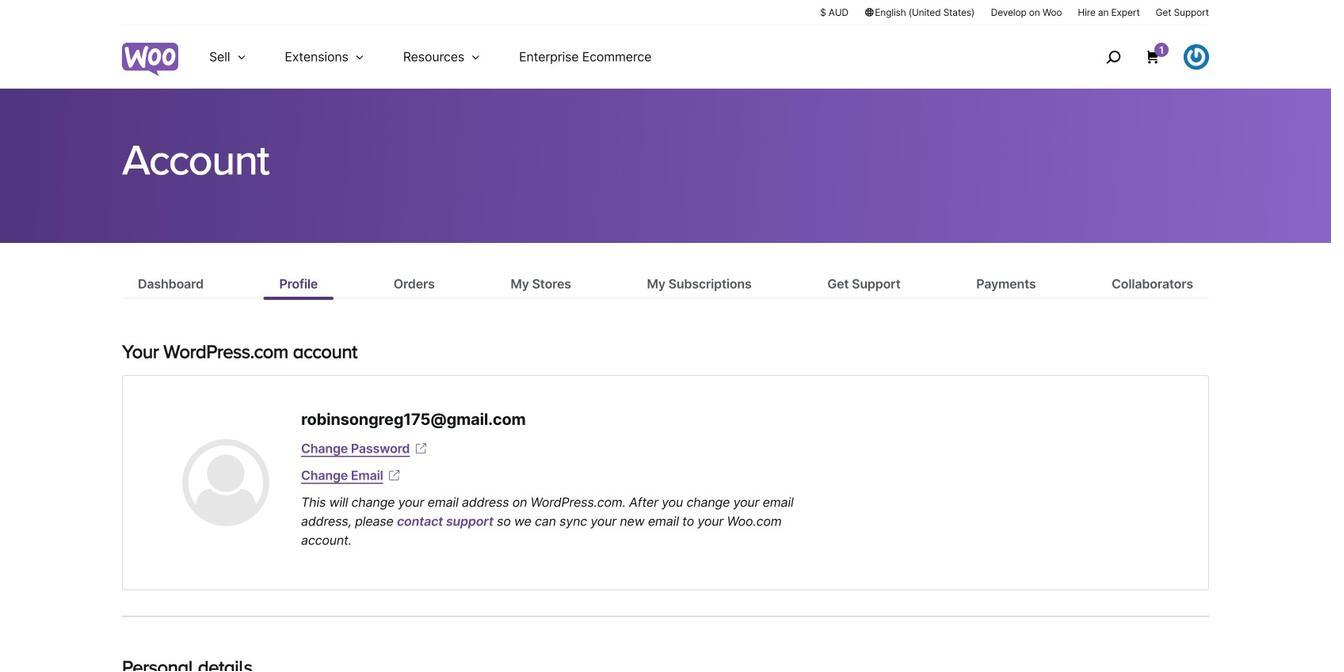 Task type: describe. For each thing, give the bounding box(es) containing it.
external link image
[[386, 468, 402, 484]]

search image
[[1101, 44, 1126, 70]]

service navigation menu element
[[1072, 31, 1209, 83]]

open account menu image
[[1184, 44, 1209, 70]]



Task type: vqa. For each thing, say whether or not it's contained in the screenshot.
Gravatar image
yes



Task type: locate. For each thing, give the bounding box(es) containing it.
gravatar image image
[[182, 440, 269, 527]]

external link image
[[413, 441, 429, 457]]



